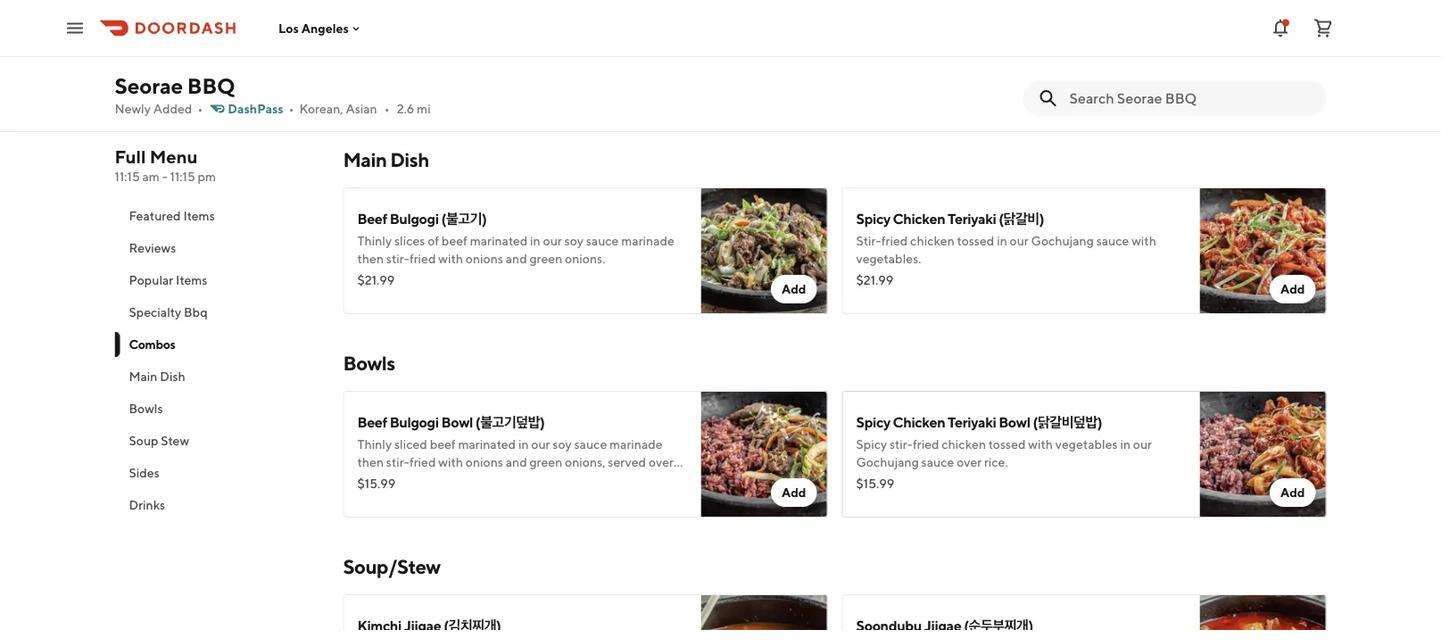 Task type: locate. For each thing, give the bounding box(es) containing it.
teriyaki
[[948, 210, 997, 227], [948, 414, 997, 431]]

chicken
[[893, 210, 946, 227], [893, 414, 946, 431]]

1 horizontal spatial 11:15
[[170, 169, 195, 184]]

0 vertical spatial gochujang
[[1032, 233, 1095, 248]]

0 vertical spatial main
[[343, 148, 387, 171]]

bulgogi
[[390, 210, 439, 227], [390, 414, 439, 431]]

1 vertical spatial onions
[[466, 455, 503, 470]]

-
[[162, 169, 168, 184]]

angeles
[[302, 21, 349, 35]]

any
[[469, 48, 489, 63]]

thinly inside beef bulgogi (불고기) thinly slices of beef marinated in our soy sauce marinade then stir-fried with onions and green onions. $21.99
[[358, 233, 392, 248]]

1 teriyaki from the top
[[948, 210, 997, 227]]

1 horizontal spatial $21.99
[[857, 273, 894, 288]]

soy up onions.
[[565, 233, 584, 248]]

green left onions.
[[530, 251, 563, 266]]

0 horizontal spatial main
[[129, 369, 158, 384]]

teriyaki inside spicy chicken teriyaki bowl (닭갈비덮밥) spicy stir-fried chicken tossed with vegetables in our gochujang sauce over rice. $15.99
[[948, 414, 997, 431]]

with inside the spicy chicken teriyaki (닭갈비) stir-fried chicken tossed in our gochujang sauce with vegetables. $21.99
[[1132, 233, 1157, 248]]

beef
[[358, 210, 387, 227], [358, 414, 387, 431]]

items inside button
[[183, 208, 215, 223]]

bulgogi up slices of
[[390, 210, 439, 227]]

bowls button
[[115, 393, 322, 425]]

thinly left slices of
[[358, 233, 392, 248]]

teriyaki inside the spicy chicken teriyaki (닭갈비) stir-fried chicken tossed in our gochujang sauce with vegetables. $21.99
[[948, 210, 997, 227]]

2 green from the top
[[530, 455, 563, 470]]

popular items
[[129, 273, 208, 288]]

tossed
[[958, 233, 995, 248], [989, 437, 1026, 452]]

specialty bbq
[[129, 305, 208, 320]]

sauce
[[586, 233, 619, 248], [1097, 233, 1130, 248], [575, 437, 607, 452], [922, 455, 955, 470]]

onions down (불고기덮밥)
[[466, 455, 503, 470]]

2 $21.99 from the left
[[857, 273, 894, 288]]

rice.
[[985, 455, 1009, 470], [358, 473, 381, 488]]

our inside the spicy chicken teriyaki (닭갈비) stir-fried chicken tossed in our gochujang sauce with vegetables. $21.99
[[1010, 233, 1029, 248]]

main down korean, asian • 2.6 mi
[[343, 148, 387, 171]]

bowl inside spicy chicken teriyaki bowl (닭갈비덮밥) spicy stir-fried chicken tossed with vegetables in our gochujang sauce over rice. $15.99
[[999, 414, 1031, 431]]

0 horizontal spatial •
[[198, 101, 203, 116]]

1 horizontal spatial $15.99
[[857, 476, 895, 491]]

0 horizontal spatial gochujang
[[857, 455, 919, 470]]

1 over from the left
[[649, 455, 674, 470]]

asian
[[346, 101, 377, 116]]

marinade inside beef bulgogi (불고기) thinly slices of beef marinated in our soy sauce marinade then stir-fried with onions and green onions. $21.99
[[622, 233, 675, 248]]

1 vertical spatial chicken
[[893, 414, 946, 431]]

newly added •
[[115, 101, 203, 116]]

1 vertical spatial bulgogi
[[390, 414, 439, 431]]

1 vertical spatial chicken
[[942, 437, 987, 452]]

0 vertical spatial onions
[[466, 251, 503, 266]]

in inside beef bulgogi (불고기) thinly slices of beef marinated in our soy sauce marinade then stir-fried with onions and green onions. $21.99
[[530, 233, 541, 248]]

11:15 right -
[[170, 169, 195, 184]]

main dish down 2.6
[[343, 148, 429, 171]]

3
[[408, 66, 415, 80]]

1 vertical spatial main dish
[[129, 369, 186, 384]]

fried
[[882, 233, 908, 248], [410, 251, 436, 266], [913, 437, 940, 452], [410, 455, 436, 470]]

0 vertical spatial rice.
[[985, 455, 1009, 470]]

bowls
[[343, 352, 395, 375], [129, 401, 163, 416]]

in inside spicy chicken teriyaki bowl (닭갈비덮밥) spicy stir-fried chicken tossed with vegetables in our gochujang sauce over rice. $15.99
[[1121, 437, 1131, 452]]

beef inside beef bulgogi (불고기) thinly slices of beef marinated in our soy sauce marinade then stir-fried with onions and green onions. $21.99
[[358, 210, 387, 227]]

seorae bbq
[[115, 73, 235, 98]]

onions down (불고기)
[[466, 251, 503, 266]]

specialty bbq button
[[115, 296, 322, 329]]

then inside beef bulgogi bowl (불고기덮밥) thinly sliced beef marinated in our soy sauce marinade then stir-fried with onions and green onions, served over rice.
[[358, 455, 384, 470]]

0 vertical spatial dish
[[390, 148, 429, 171]]

0 vertical spatial soy
[[565, 233, 584, 248]]

beef inside beef bulgogi (불고기) thinly slices of beef marinated in our soy sauce marinade then stir-fried with onions and green onions. $21.99
[[442, 233, 468, 248]]

1 horizontal spatial •
[[289, 101, 294, 116]]

1 vertical spatial main
[[129, 369, 158, 384]]

1 vertical spatial items
[[176, 273, 208, 288]]

rice. inside beef bulgogi bowl (불고기덮밥) thinly sliced beef marinated in our soy sauce marinade then stir-fried with onions and green onions, served over rice.
[[358, 473, 381, 488]]

vegetables.
[[857, 251, 922, 266]]

items up reviews button
[[183, 208, 215, 223]]

in inside beef bulgogi bowl (불고기덮밥) thinly sliced beef marinated in our soy sauce marinade then stir-fried with onions and green onions, served over rice.
[[519, 437, 529, 452]]

soup stew
[[129, 433, 189, 448]]

beef for bowls
[[358, 414, 387, 431]]

1 horizontal spatial gochujang
[[1032, 233, 1095, 248]]

sauce inside beef bulgogi (불고기) thinly slices of beef marinated in our soy sauce marinade then stir-fried with onions and green onions. $21.99
[[586, 233, 619, 248]]

0 horizontal spatial bowl
[[442, 414, 473, 431]]

chicken
[[911, 233, 955, 248], [942, 437, 987, 452]]

los
[[279, 21, 299, 35]]

stir-
[[386, 251, 410, 266], [890, 437, 913, 452], [386, 455, 410, 470]]

sides
[[129, 466, 160, 480]]

add for spicy chicken teriyaki (닭갈비)
[[1281, 282, 1306, 296]]

• down bbq
[[198, 101, 203, 116]]

of
[[502, 30, 513, 45], [444, 66, 455, 80]]

0 vertical spatial spicy
[[857, 210, 891, 227]]

chicken for main dish
[[893, 210, 946, 227]]

beef down (불고기)
[[442, 233, 468, 248]]

open menu image
[[64, 17, 86, 39]]

$21.99 down vegetables.
[[857, 273, 894, 288]]

0 horizontal spatial 11:15
[[115, 169, 140, 184]]

1 vertical spatial soy
[[553, 437, 572, 452]]

2 horizontal spatial •
[[385, 101, 390, 116]]

main
[[343, 148, 387, 171], [129, 369, 158, 384]]

items inside button
[[176, 273, 208, 288]]

1 vertical spatial thinly
[[358, 437, 392, 452]]

• left korean,
[[289, 101, 294, 116]]

1 bowl from the left
[[442, 414, 473, 431]]

thinly inside beef bulgogi bowl (불고기덮밥) thinly sliced beef marinated in our soy sauce marinade then stir-fried with onions and green onions, served over rice.
[[358, 437, 392, 452]]

add
[[782, 282, 807, 296], [1281, 282, 1306, 296], [782, 485, 807, 500], [1281, 485, 1306, 500]]

1 bulgogi from the top
[[390, 210, 439, 227]]

1 $21.99 from the left
[[358, 273, 395, 288]]

0 vertical spatial marinated
[[470, 233, 528, 248]]

0 horizontal spatial over
[[649, 455, 674, 470]]

thinly left sliced
[[358, 437, 392, 452]]

teriyaki for main dish
[[948, 210, 997, 227]]

tossed inside the spicy chicken teriyaki (닭갈비) stir-fried chicken tossed in our gochujang sauce with vegetables. $21.99
[[958, 233, 995, 248]]

salad.
[[542, 66, 574, 80]]

main dish
[[343, 148, 429, 171], [129, 369, 186, 384]]

then
[[358, 251, 384, 266], [358, 455, 384, 470]]

1 horizontal spatial main
[[343, 148, 387, 171]]

soy inside beef bulgogi bowl (불고기덮밥) thinly sliced beef marinated in our soy sauce marinade then stir-fried with onions and green onions, served over rice.
[[553, 437, 572, 452]]

gochujang inside the spicy chicken teriyaki (닭갈비) stir-fried chicken tossed in our gochujang sauce with vegetables. $21.99
[[1032, 233, 1095, 248]]

soup/stew
[[343, 555, 441, 579]]

beef
[[442, 233, 468, 248], [430, 437, 456, 452]]

tossed inside spicy chicken teriyaki bowl (닭갈비덮밥) spicy stir-fried chicken tossed with vegetables in our gochujang sauce over rice. $15.99
[[989, 437, 1026, 452]]

pm
[[198, 169, 216, 184]]

•
[[198, 101, 203, 116], [289, 101, 294, 116], [385, 101, 390, 116]]

bulgogi inside beef bulgogi (불고기) thinly slices of beef marinated in our soy sauce marinade then stir-fried with onions and green onions. $21.99
[[390, 210, 439, 227]]

0 vertical spatial marinade
[[622, 233, 675, 248]]

dish down 2.6
[[390, 148, 429, 171]]

0 vertical spatial teriyaki
[[948, 210, 997, 227]]

1 horizontal spatial of
[[502, 30, 513, 45]]

onions
[[466, 251, 503, 266], [466, 455, 503, 470]]

2.6
[[397, 101, 415, 116]]

0 vertical spatial then
[[358, 251, 384, 266]]

2 over from the left
[[957, 455, 982, 470]]

and
[[385, 30, 406, 45], [383, 48, 405, 63], [445, 48, 466, 63], [481, 66, 503, 80], [506, 251, 527, 266], [506, 455, 527, 470]]

spicy chicken teriyaki bowl (닭갈비덮밥) image
[[1200, 391, 1327, 518]]

main down combos
[[129, 369, 158, 384]]

2 teriyaki from the top
[[948, 414, 997, 431]]

0 vertical spatial items
[[183, 208, 215, 223]]

and down 2
[[445, 48, 466, 63]]

1 chicken from the top
[[893, 210, 946, 227]]

as
[[554, 48, 566, 63]]

1 vertical spatial tossed
[[989, 437, 1026, 452]]

beef right sliced
[[430, 437, 456, 452]]

add button
[[771, 275, 817, 304], [1270, 275, 1317, 304], [771, 479, 817, 507], [1270, 479, 1317, 507]]

1 horizontal spatial bowl
[[999, 414, 1031, 431]]

bowl left '(닭갈비덮밥)'
[[999, 414, 1031, 431]]

1 beef from the top
[[358, 210, 387, 227]]

main dish inside button
[[129, 369, 186, 384]]

1 spicy from the top
[[857, 210, 891, 227]]

drinks
[[129, 498, 165, 513]]

and down (불고기덮밥)
[[506, 455, 527, 470]]

2 onions from the top
[[466, 455, 503, 470]]

1 vertical spatial dish
[[160, 369, 186, 384]]

0 vertical spatial tossed
[[958, 233, 995, 248]]

2 vertical spatial stir-
[[386, 455, 410, 470]]

2 thinly from the top
[[358, 437, 392, 452]]

beef bulgogi (불고기) image
[[701, 188, 828, 314]]

11:15
[[115, 169, 140, 184], [170, 169, 195, 184]]

with
[[1132, 233, 1157, 248], [439, 251, 463, 266], [1029, 437, 1054, 452], [439, 455, 463, 470]]

1 vertical spatial spicy
[[857, 414, 891, 431]]

bulgogi up sliced
[[390, 414, 439, 431]]

featured items
[[129, 208, 215, 223]]

2 spicy from the top
[[857, 414, 891, 431]]

items up bbq
[[176, 273, 208, 288]]

2 $15.99 from the left
[[857, 476, 895, 491]]

add for beef bulgogi bowl (불고기덮밥)
[[782, 485, 807, 500]]

gochujang
[[1032, 233, 1095, 248], [857, 455, 919, 470]]

chicken inside the spicy chicken teriyaki (닭갈비) stir-fried chicken tossed in our gochujang sauce with vegetables. $21.99
[[893, 210, 946, 227]]

0 vertical spatial chicken
[[893, 210, 946, 227]]

korean,
[[300, 101, 343, 116]]

0 horizontal spatial dish
[[160, 369, 186, 384]]

1 vertical spatial rice.
[[358, 473, 381, 488]]

0 vertical spatial bulgogi
[[390, 210, 439, 227]]

main inside button
[[129, 369, 158, 384]]

items for popular items
[[176, 273, 208, 288]]

bulgogi for main dish
[[390, 210, 439, 227]]

stir- inside spicy chicken teriyaki bowl (닭갈비덮밥) spicy stir-fried chicken tossed with vegetables in our gochujang sauce over rice. $15.99
[[890, 437, 913, 452]]

0 horizontal spatial bowls
[[129, 401, 163, 416]]

spicy for bowls
[[857, 414, 891, 431]]

add button for beef bulgogi bowl (불고기덮밥)
[[771, 479, 817, 507]]

in
[[530, 233, 541, 248], [997, 233, 1008, 248], [519, 437, 529, 452], [1121, 437, 1131, 452]]

0 vertical spatial of
[[502, 30, 513, 45]]

$15.99 inside spicy chicken teriyaki bowl (닭갈비덮밥) spicy stir-fried chicken tossed with vegetables in our gochujang sauce over rice. $15.99
[[857, 476, 895, 491]]

rib
[[566, 30, 585, 45]]

our inside spicy chicken teriyaki bowl (닭갈비덮밥) spicy stir-fried chicken tossed with vegetables in our gochujang sauce over rice. $15.99
[[1134, 437, 1153, 452]]

0 horizontal spatial $21.99
[[358, 273, 395, 288]]

spicy
[[857, 210, 891, 227], [857, 414, 891, 431], [857, 437, 888, 452]]

stir- inside beef bulgogi (불고기) thinly slices of beef marinated in our soy sauce marinade then stir-fried with onions and green onions. $21.99
[[386, 251, 410, 266]]

0 vertical spatial beef
[[358, 210, 387, 227]]

1 • from the left
[[198, 101, 203, 116]]

0 horizontal spatial rice.
[[358, 473, 381, 488]]

reviews
[[129, 241, 176, 255]]

11:15 down full
[[115, 169, 140, 184]]

items for featured items
[[183, 208, 215, 223]]

2 chicken from the top
[[893, 414, 946, 431]]

0 vertical spatial beef
[[442, 233, 468, 248]]

combos
[[129, 337, 175, 352]]

1 onions from the top
[[466, 251, 503, 266]]

of left rice
[[444, 66, 455, 80]]

1 vertical spatial beef
[[430, 437, 456, 452]]

marinated down (불고기덮밥)
[[458, 437, 516, 452]]

add for beef bulgogi (불고기)
[[782, 282, 807, 296]]

marinated inside beef bulgogi (불고기) thinly slices of beef marinated in our soy sauce marinade then stir-fried with onions and green onions. $21.99
[[470, 233, 528, 248]]

1 horizontal spatial over
[[957, 455, 982, 470]]

marinated down (불고기)
[[470, 233, 528, 248]]

in inside the spicy chicken teriyaki (닭갈비) stir-fried chicken tossed in our gochujang sauce with vegetables. $21.99
[[997, 233, 1008, 248]]

(닭갈비덮밥)
[[1033, 414, 1103, 431]]

featured
[[129, 208, 181, 223]]

spicy inside the spicy chicken teriyaki (닭갈비) stir-fried chicken tossed in our gochujang sauce with vegetables. $21.99
[[857, 210, 891, 227]]

0 horizontal spatial of
[[444, 66, 455, 80]]

slices of
[[395, 233, 439, 248]]

add button for spicy chicken teriyaki bowl (닭갈비덮밥)
[[1270, 479, 1317, 507]]

2 vertical spatial spicy
[[857, 437, 888, 452]]

bowl
[[442, 414, 473, 431], [999, 414, 1031, 431]]

green
[[530, 251, 563, 266], [530, 455, 563, 470]]

chicken inside spicy chicken teriyaki bowl (닭갈비덮밥) spicy stir-fried chicken tossed with vegetables in our gochujang sauce over rice. $15.99
[[893, 414, 946, 431]]

1 horizontal spatial bowls
[[343, 352, 395, 375]]

main dish down combos
[[129, 369, 186, 384]]

marinated
[[470, 233, 528, 248], [458, 437, 516, 452]]

1 vertical spatial of
[[444, 66, 455, 80]]

onions.
[[565, 251, 606, 266]]

2 • from the left
[[289, 101, 294, 116]]

accompaniment.
[[584, 48, 679, 63]]

1 horizontal spatial rice.
[[985, 455, 1009, 470]]

1 vertical spatial stir-
[[890, 437, 913, 452]]

beef inside beef bulgogi bowl (불고기덮밥) thinly sliced beef marinated in our soy sauce marinade then stir-fried with onions and green onions, served over rice.
[[358, 414, 387, 431]]

rice
[[458, 66, 479, 80]]

dish down combos
[[160, 369, 186, 384]]

bowls inside button
[[129, 401, 163, 416]]

and down the any
[[481, 66, 503, 80]]

mi
[[417, 101, 431, 116]]

3 • from the left
[[385, 101, 390, 116]]

$15.99
[[358, 476, 396, 491], [857, 476, 895, 491]]

bowl left (불고기덮밥)
[[442, 414, 473, 431]]

1 vertical spatial teriyaki
[[948, 414, 997, 431]]

fried inside beef bulgogi bowl (불고기덮밥) thinly sliced beef marinated in our soy sauce marinade then stir-fried with onions and green onions, served over rice.
[[410, 455, 436, 470]]

over
[[649, 455, 674, 470], [957, 455, 982, 470]]

1 vertical spatial bowls
[[129, 401, 163, 416]]

includes
[[358, 66, 406, 80]]

$21.99 down slices of
[[358, 273, 395, 288]]

1 thinly from the top
[[358, 233, 392, 248]]

and left onions.
[[506, 251, 527, 266]]

dish inside button
[[160, 369, 186, 384]]

onions,
[[565, 455, 606, 470]]

1 green from the top
[[530, 251, 563, 266]]

0 horizontal spatial $15.99
[[358, 476, 396, 491]]

2 then from the top
[[358, 455, 384, 470]]

0 vertical spatial chicken
[[911, 233, 955, 248]]

house
[[505, 66, 539, 80]]

• left 2.6
[[385, 101, 390, 116]]

green left onions,
[[530, 455, 563, 470]]

0 vertical spatial green
[[530, 251, 563, 266]]

items
[[183, 208, 215, 223], [176, 273, 208, 288]]

marinade
[[622, 233, 675, 248], [610, 437, 663, 452]]

1 horizontal spatial main dish
[[343, 148, 429, 171]]

1 then from the top
[[358, 251, 384, 266]]

1 vertical spatial green
[[530, 455, 563, 470]]

2 bulgogi from the top
[[390, 414, 439, 431]]

1 vertical spatial marinade
[[610, 437, 663, 452]]

1 vertical spatial marinated
[[458, 437, 516, 452]]

0 vertical spatial stir-
[[386, 251, 410, 266]]

2 beef from the top
[[358, 414, 387, 431]]

then inside beef bulgogi (불고기) thinly slices of beef marinated in our soy sauce marinade then stir-fried with onions and green onions. $21.99
[[358, 251, 384, 266]]

0 vertical spatial thinly
[[358, 233, 392, 248]]

1 vertical spatial beef
[[358, 414, 387, 431]]

bulgogi for bowls
[[390, 414, 439, 431]]

of up soup/stew on the left top of page
[[502, 30, 513, 45]]

1 vertical spatial gochujang
[[857, 455, 919, 470]]

dish
[[390, 148, 429, 171], [160, 369, 186, 384]]

and inside beef bulgogi (불고기) thinly slices of beef marinated in our soy sauce marinade then stir-fried with onions and green onions. $21.99
[[506, 251, 527, 266]]

0 horizontal spatial main dish
[[129, 369, 186, 384]]

our
[[516, 30, 535, 45], [543, 233, 562, 248], [1010, 233, 1029, 248], [532, 437, 550, 452], [1134, 437, 1153, 452]]

1 vertical spatial then
[[358, 455, 384, 470]]

2 bowl from the left
[[999, 414, 1031, 431]]

bulgogi inside beef bulgogi bowl (불고기덮밥) thinly sliced beef marinated in our soy sauce marinade then stir-fried with onions and green onions, served over rice.
[[390, 414, 439, 431]]

1 $15.99 from the left
[[358, 476, 396, 491]]

0 vertical spatial bowls
[[343, 352, 395, 375]]

spicy chicken teriyaki bowl (닭갈비덮밥) spicy stir-fried chicken tossed with vegetables in our gochujang sauce over rice. $15.99
[[857, 414, 1153, 491]]

soy up onions,
[[553, 437, 572, 452]]

full menu 11:15 am - 11:15 pm
[[115, 146, 216, 184]]



Task type: describe. For each thing, give the bounding box(es) containing it.
spicy chicken teriyaki (닭갈비) image
[[1200, 188, 1327, 314]]

notification bell image
[[1271, 17, 1292, 39]]

2 11:15 from the left
[[170, 169, 195, 184]]

spicy for main dish
[[857, 210, 891, 227]]

full
[[115, 146, 146, 167]]

onions inside beef bulgogi bowl (불고기덮밥) thinly sliced beef marinated in our soy sauce marinade then stir-fried with onions and green onions, served over rice.
[[466, 455, 503, 470]]

(불고기)
[[442, 210, 487, 227]]

chicken inside the spicy chicken teriyaki (닭갈비) stir-fried chicken tossed in our gochujang sauce with vegetables. $21.99
[[911, 233, 955, 248]]

green inside beef bulgogi (불고기) thinly slices of beef marinated in our soy sauce marinade then stir-fried with onions and green onions. $21.99
[[530, 251, 563, 266]]

gochujang inside spicy chicken teriyaki bowl (닭갈비덮밥) spicy stir-fried chicken tossed with vegetables in our gochujang sauce over rice. $15.99
[[857, 455, 919, 470]]

with inside spicy chicken teriyaki bowl (닭갈비덮밥) spicy stir-fried chicken tossed with vegetables in our gochujang sauce over rice. $15.99
[[1029, 437, 1054, 452]]

• for korean, asian • 2.6 mi
[[385, 101, 390, 116]]

featured items button
[[115, 200, 322, 232]]

beef bulgogi bowl (불고기덮밥) thinly sliced beef marinated in our soy sauce marinade then stir-fried with onions and green onions, served over rice.
[[358, 414, 674, 488]]

Item Search search field
[[1070, 88, 1313, 108]]

with inside beef bulgogi bowl (불고기덮밥) thinly sliced beef marinated in our soy sauce marinade then stir-fried with onions and green onions, served over rice.
[[439, 455, 463, 470]]

kimchi jjigae (김치찌개) image
[[701, 595, 828, 630]]

chicken for bowls
[[893, 414, 946, 431]]

side
[[418, 66, 441, 80]]

bbq
[[187, 73, 235, 98]]

$21.99 inside beef bulgogi (불고기) thinly slices of beef marinated in our soy sauce marinade then stir-fried with onions and green onions. $21.99
[[358, 273, 395, 288]]

teriyaki for bowls
[[948, 414, 997, 431]]

soy inside beef bulgogi (불고기) thinly slices of beef marinated in our soy sauce marinade then stir-fried with onions and green onions. $21.99
[[565, 233, 584, 248]]

stir- inside beef bulgogi bowl (불고기덮밥) thinly sliced beef marinated in our soy sauce marinade then stir-fried with onions and green onions, served over rice.
[[386, 455, 410, 470]]

fried inside the spicy chicken teriyaki (닭갈비) stir-fried chicken tossed in our gochujang sauce with vegetables. $21.99
[[882, 233, 908, 248]]

add button for spicy chicken teriyaki (닭갈비)
[[1270, 275, 1317, 304]]

los angeles button
[[279, 21, 363, 35]]

0 vertical spatial main dish
[[343, 148, 429, 171]]

main dish button
[[115, 361, 322, 393]]

reviews button
[[115, 232, 322, 264]]

spicy)
[[407, 48, 442, 63]]

(닭갈비)
[[999, 210, 1045, 227]]

sliced
[[395, 437, 428, 452]]

fried inside spicy chicken teriyaki bowl (닭갈비덮밥) spicy stir-fried chicken tossed with vegetables in our gochujang sauce over rice. $15.99
[[913, 437, 940, 452]]

and inside beef bulgogi bowl (불고기덮밥) thinly sliced beef marinated in our soy sauce marinade then stir-fried with onions and green onions, served over rice.
[[506, 455, 527, 470]]

an
[[568, 48, 582, 63]]

drinks button
[[115, 489, 322, 521]]

vegetables
[[1056, 437, 1118, 452]]

soondubu jjigae (순두부찌개) image
[[1200, 595, 1327, 630]]

korean, asian • 2.6 mi
[[300, 101, 431, 116]]

soy,
[[358, 48, 381, 63]]

• for newly added •
[[198, 101, 203, 116]]

rice. inside spicy chicken teriyaki bowl (닭갈비덮밥) spicy stir-fried chicken tossed with vegetables in our gochujang sauce over rice. $15.99
[[985, 455, 1009, 470]]

fried inside beef bulgogi (불고기) thinly slices of beef marinated in our soy sauce marinade then stir-fried with onions and green onions. $21.99
[[410, 251, 436, 266]]

garlic
[[634, 30, 668, 45]]

(salted,
[[588, 30, 632, 45]]

soup
[[129, 433, 158, 448]]

soup/stew
[[492, 48, 551, 63]]

onions inside beef bulgogi (불고기) thinly slices of beef marinated in our soy sauce marinade then stir-fried with onions and green onions. $21.99
[[466, 251, 503, 266]]

served
[[608, 455, 647, 470]]

our inside beef bulgogi bowl (불고기덮밥) thinly sliced beef marinated in our soy sauce marinade then stir-fried with onions and green onions, served over rice.
[[532, 437, 550, 452]]

flavors
[[462, 30, 499, 45]]

(불고기덮밥)
[[476, 414, 545, 431]]

chicken inside spicy chicken teriyaki bowl (닭갈비덮밥) spicy stir-fried chicken tossed with vegetables in our gochujang sauce over rice. $15.99
[[942, 437, 987, 452]]

green inside beef bulgogi bowl (불고기덮밥) thinly sliced beef marinated in our soy sauce marinade then stir-fried with onions and green onions, served over rice.
[[530, 455, 563, 470]]

and up includes
[[383, 48, 405, 63]]

stew
[[161, 433, 189, 448]]

"pork rib duo + soup/stew" image
[[701, 0, 828, 111]]

and right pick
[[385, 30, 406, 45]]

beef inside beef bulgogi bowl (불고기덮밥) thinly sliced beef marinated in our soy sauce marinade then stir-fried with onions and green onions, served over rice.
[[430, 437, 456, 452]]

specialty
[[129, 305, 181, 320]]

pick and choose 2 flavors of our pork rib (salted, garlic soy, and spicy) and any soup/stew as an accompaniment. includes 3 side of rice and house salad.
[[358, 30, 679, 80]]

2
[[452, 30, 459, 45]]

add for spicy chicken teriyaki bowl (닭갈비덮밥)
[[1281, 485, 1306, 500]]

dashpass •
[[228, 101, 294, 116]]

with inside beef bulgogi (불고기) thinly slices of beef marinated in our soy sauce marinade then stir-fried with onions and green onions. $21.99
[[439, 251, 463, 266]]

sauce inside beef bulgogi bowl (불고기덮밥) thinly sliced beef marinated in our soy sauce marinade then stir-fried with onions and green onions, served over rice.
[[575, 437, 607, 452]]

spicy chicken teriyaki (닭갈비) stir-fried chicken tossed in our gochujang sauce with vegetables. $21.99
[[857, 210, 1157, 288]]

$21.99 inside the spicy chicken teriyaki (닭갈비) stir-fried chicken tossed in our gochujang sauce with vegetables. $21.99
[[857, 273, 894, 288]]

sides button
[[115, 457, 322, 489]]

1 11:15 from the left
[[115, 169, 140, 184]]

newly
[[115, 101, 151, 116]]

over inside beef bulgogi bowl (불고기덮밥) thinly sliced beef marinated in our soy sauce marinade then stir-fried with onions and green onions, served over rice.
[[649, 455, 674, 470]]

sauce inside spicy chicken teriyaki bowl (닭갈비덮밥) spicy stir-fried chicken tossed with vegetables in our gochujang sauce over rice. $15.99
[[922, 455, 955, 470]]

add button for beef bulgogi (불고기)
[[771, 275, 817, 304]]

soup stew button
[[115, 425, 322, 457]]

sauce inside the spicy chicken teriyaki (닭갈비) stir-fried chicken tossed in our gochujang sauce with vegetables. $21.99
[[1097, 233, 1130, 248]]

marinated inside beef bulgogi bowl (불고기덮밥) thinly sliced beef marinated in our soy sauce marinade then stir-fried with onions and green onions, served over rice.
[[458, 437, 516, 452]]

0 items, open order cart image
[[1313, 17, 1335, 39]]

popular items button
[[115, 264, 322, 296]]

marinade inside beef bulgogi bowl (불고기덮밥) thinly sliced beef marinated in our soy sauce marinade then stir-fried with onions and green onions, served over rice.
[[610, 437, 663, 452]]

our inside pick and choose 2 flavors of our pork rib (salted, garlic soy, and spicy) and any soup/stew as an accompaniment. includes 3 side of rice and house salad.
[[516, 30, 535, 45]]

popular
[[129, 273, 173, 288]]

our inside beef bulgogi (불고기) thinly slices of beef marinated in our soy sauce marinade then stir-fried with onions and green onions. $21.99
[[543, 233, 562, 248]]

beef bulgogi (불고기) thinly slices of beef marinated in our soy sauce marinade then stir-fried with onions and green onions. $21.99
[[358, 210, 675, 288]]

beef for main dish
[[358, 210, 387, 227]]

beef bulgogi bowl (불고기덮밥) image
[[701, 391, 828, 518]]

stir-
[[857, 233, 882, 248]]

pork
[[537, 30, 563, 45]]

bowl inside beef bulgogi bowl (불고기덮밥) thinly sliced beef marinated in our soy sauce marinade then stir-fried with onions and green onions, served over rice.
[[442, 414, 473, 431]]

dashpass
[[228, 101, 284, 116]]

los angeles
[[279, 21, 349, 35]]

added
[[153, 101, 192, 116]]

choose
[[409, 30, 450, 45]]

1 horizontal spatial dish
[[390, 148, 429, 171]]

am
[[142, 169, 160, 184]]

menu
[[150, 146, 198, 167]]

3 spicy from the top
[[857, 437, 888, 452]]

seorae
[[115, 73, 183, 98]]

pick
[[358, 30, 382, 45]]

over inside spicy chicken teriyaki bowl (닭갈비덮밥) spicy stir-fried chicken tossed with vegetables in our gochujang sauce over rice. $15.99
[[957, 455, 982, 470]]

bbq
[[184, 305, 208, 320]]



Task type: vqa. For each thing, say whether or not it's contained in the screenshot.
the 'Deals: Spend $20, save $3'
no



